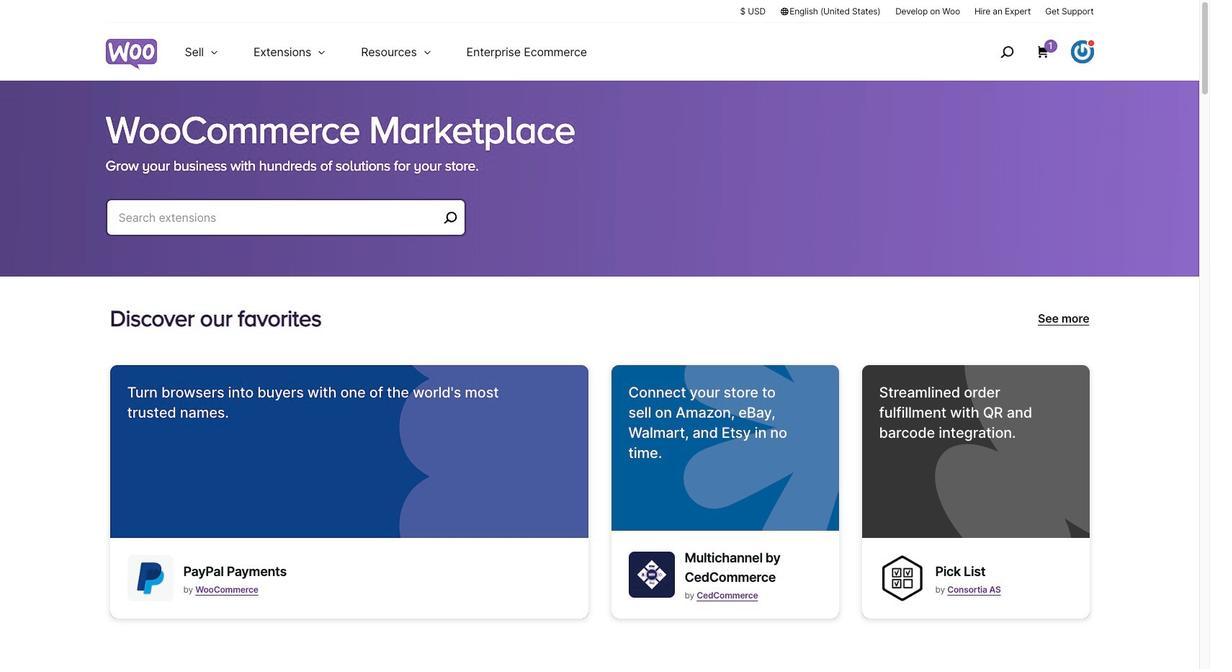 Task type: describe. For each thing, give the bounding box(es) containing it.
Search extensions search field
[[119, 208, 438, 228]]

search image
[[995, 40, 1018, 63]]

open account menu image
[[1071, 40, 1094, 63]]

service navigation menu element
[[969, 28, 1094, 75]]



Task type: locate. For each thing, give the bounding box(es) containing it.
None search field
[[106, 199, 466, 254]]



Task type: vqa. For each thing, say whether or not it's contained in the screenshot.
checkbox
no



